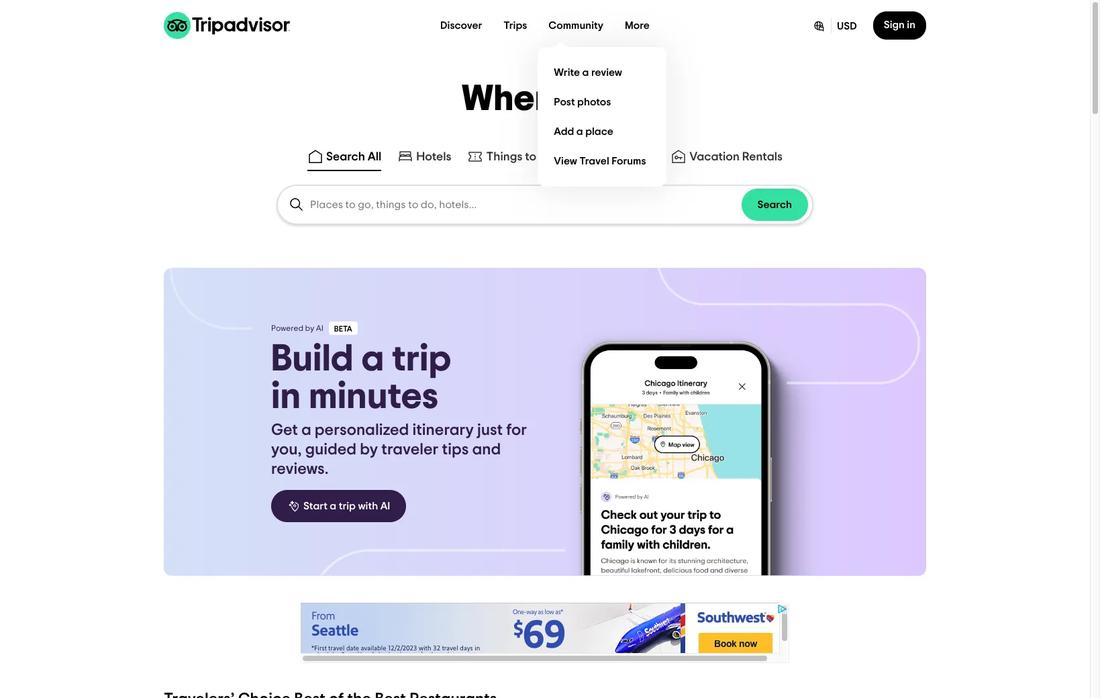 Task type: vqa. For each thing, say whether or not it's contained in the screenshot.
Start 'a'
yes



Task type: locate. For each thing, give the bounding box(es) containing it.
discover button
[[430, 12, 493, 39]]

a
[[583, 67, 589, 78], [577, 126, 583, 137], [362, 340, 384, 378], [301, 422, 311, 438], [330, 501, 337, 512]]

things to do button
[[465, 146, 557, 171]]

restaurants button
[[568, 146, 658, 171]]

build a trip in minutes get a personalized itinerary just for you, guided by traveler tips and reviews.
[[271, 340, 527, 477]]

by right powered
[[305, 324, 314, 332]]

search for search all
[[326, 151, 365, 163]]

and
[[472, 442, 501, 458]]

trip inside button
[[339, 501, 356, 512]]

1 horizontal spatial ai
[[380, 501, 390, 512]]

tab list
[[0, 143, 1090, 174]]

by
[[305, 324, 314, 332], [360, 442, 378, 458]]

view travel forums link
[[549, 146, 656, 176]]

1 horizontal spatial search
[[758, 199, 792, 210]]

0 vertical spatial in
[[907, 19, 916, 30]]

sign in
[[884, 19, 916, 30]]

beta
[[334, 325, 352, 333]]

1 vertical spatial ai
[[380, 501, 390, 512]]

trip for minutes
[[392, 340, 451, 378]]

view
[[554, 155, 577, 166]]

you,
[[271, 442, 302, 458]]

in right sign
[[907, 19, 916, 30]]

1 vertical spatial by
[[360, 442, 378, 458]]

search all
[[326, 151, 382, 163]]

discover
[[441, 20, 482, 31]]

place
[[586, 126, 614, 137]]

0 vertical spatial trip
[[392, 340, 451, 378]]

0 horizontal spatial search
[[326, 151, 365, 163]]

view travel forums
[[554, 155, 646, 166]]

post
[[554, 96, 575, 107]]

by down personalized
[[360, 442, 378, 458]]

a right write
[[583, 67, 589, 78]]

a right "build"
[[362, 340, 384, 378]]

travel
[[580, 155, 610, 166]]

more
[[625, 20, 650, 31]]

write a review
[[554, 67, 623, 78]]

trip
[[392, 340, 451, 378], [339, 501, 356, 512]]

ai right with
[[380, 501, 390, 512]]

search down rentals
[[758, 199, 792, 210]]

trips
[[504, 20, 527, 31]]

ai
[[316, 324, 324, 332], [380, 501, 390, 512]]

a inside the add a place link
[[577, 126, 583, 137]]

Search search field
[[278, 186, 812, 224], [310, 199, 742, 211]]

in up get
[[271, 378, 301, 416]]

trip inside build a trip in minutes get a personalized itinerary just for you, guided by traveler tips and reviews.
[[392, 340, 451, 378]]

a inside 'start a trip with ai' button
[[330, 501, 337, 512]]

in
[[907, 19, 916, 30], [271, 378, 301, 416]]

things to do link
[[468, 148, 554, 165]]

search search field down to on the left top
[[310, 199, 742, 211]]

0 horizontal spatial trip
[[339, 501, 356, 512]]

a right start
[[330, 501, 337, 512]]

start a trip with ai
[[304, 501, 390, 512]]

start a trip with ai button
[[271, 490, 406, 522]]

things to do
[[486, 151, 554, 163]]

ai left beta
[[316, 324, 324, 332]]

1 horizontal spatial trip
[[392, 340, 451, 378]]

in inside build a trip in minutes get a personalized itinerary just for you, guided by traveler tips and reviews.
[[271, 378, 301, 416]]

build
[[271, 340, 354, 378]]

1 vertical spatial search
[[758, 199, 792, 210]]

1 horizontal spatial by
[[360, 442, 378, 458]]

add
[[554, 126, 574, 137]]

0 vertical spatial ai
[[316, 324, 324, 332]]

a for build
[[362, 340, 384, 378]]

photos
[[578, 96, 611, 107]]

a for start
[[330, 501, 337, 512]]

minutes
[[309, 378, 439, 416]]

0 horizontal spatial in
[[271, 378, 301, 416]]

hotels button
[[395, 146, 454, 171]]

0 vertical spatial by
[[305, 324, 314, 332]]

search
[[326, 151, 365, 163], [758, 199, 792, 210]]

0 horizontal spatial by
[[305, 324, 314, 332]]

community
[[549, 20, 604, 31]]

sign in link
[[873, 11, 927, 40]]

menu
[[538, 47, 667, 187]]

forums
[[612, 155, 646, 166]]

where
[[462, 81, 570, 118]]

search inside search field
[[758, 199, 792, 210]]

1 vertical spatial in
[[271, 378, 301, 416]]

tripadvisor image
[[164, 12, 290, 39]]

just
[[477, 422, 503, 438]]

search left all
[[326, 151, 365, 163]]

search search field down do
[[278, 186, 812, 224]]

review
[[591, 67, 623, 78]]

a right add
[[577, 126, 583, 137]]

a inside write a review link
[[583, 67, 589, 78]]

usd
[[837, 21, 857, 32]]

to
[[525, 151, 537, 163]]

0 vertical spatial search
[[326, 151, 365, 163]]

1 vertical spatial trip
[[339, 501, 356, 512]]

search button
[[742, 189, 808, 221]]

write a review link
[[549, 58, 656, 87]]



Task type: describe. For each thing, give the bounding box(es) containing it.
search all button
[[305, 146, 384, 171]]

add a place link
[[549, 117, 656, 146]]

powered by ai
[[271, 324, 324, 332]]

usd button
[[802, 11, 868, 40]]

post photos
[[554, 96, 611, 107]]

community button
[[538, 12, 614, 39]]

vacation rentals link
[[671, 148, 783, 165]]

restaurants
[[589, 151, 655, 163]]

restaurants link
[[570, 148, 655, 165]]

vacation
[[690, 151, 740, 163]]

a for add
[[577, 126, 583, 137]]

itinerary
[[413, 422, 474, 438]]

rentals
[[742, 151, 783, 163]]

tips
[[442, 442, 469, 458]]

add a place
[[554, 126, 614, 137]]

sign
[[884, 19, 905, 30]]

by inside build a trip in minutes get a personalized itinerary just for you, guided by traveler tips and reviews.
[[360, 442, 378, 458]]

guided
[[305, 442, 357, 458]]

where to?
[[462, 81, 629, 118]]

a right get
[[301, 422, 311, 438]]

reviews.
[[271, 461, 329, 477]]

trip for ai
[[339, 501, 356, 512]]

search search field containing search
[[278, 186, 812, 224]]

get
[[271, 422, 298, 438]]

1 horizontal spatial in
[[907, 19, 916, 30]]

hotels link
[[398, 148, 452, 165]]

hotels
[[417, 151, 452, 163]]

things
[[486, 151, 523, 163]]

post photos link
[[549, 87, 656, 117]]

all
[[368, 151, 382, 163]]

vacation rentals button
[[668, 146, 786, 171]]

start
[[304, 501, 328, 512]]

trips button
[[493, 12, 538, 39]]

with
[[358, 501, 378, 512]]

write
[[554, 67, 580, 78]]

tab list containing search all
[[0, 143, 1090, 174]]

powered
[[271, 324, 303, 332]]

a for write
[[583, 67, 589, 78]]

0 horizontal spatial ai
[[316, 324, 324, 332]]

vacation rentals
[[690, 151, 783, 163]]

traveler
[[382, 442, 439, 458]]

more button
[[614, 12, 661, 39]]

ai inside button
[[380, 501, 390, 512]]

do
[[539, 151, 554, 163]]

advertisement region
[[301, 603, 790, 663]]

personalized
[[315, 422, 409, 438]]

search image
[[289, 197, 305, 213]]

to?
[[578, 81, 629, 118]]

for
[[507, 422, 527, 438]]

menu containing write a review
[[538, 47, 667, 187]]

search for search
[[758, 199, 792, 210]]



